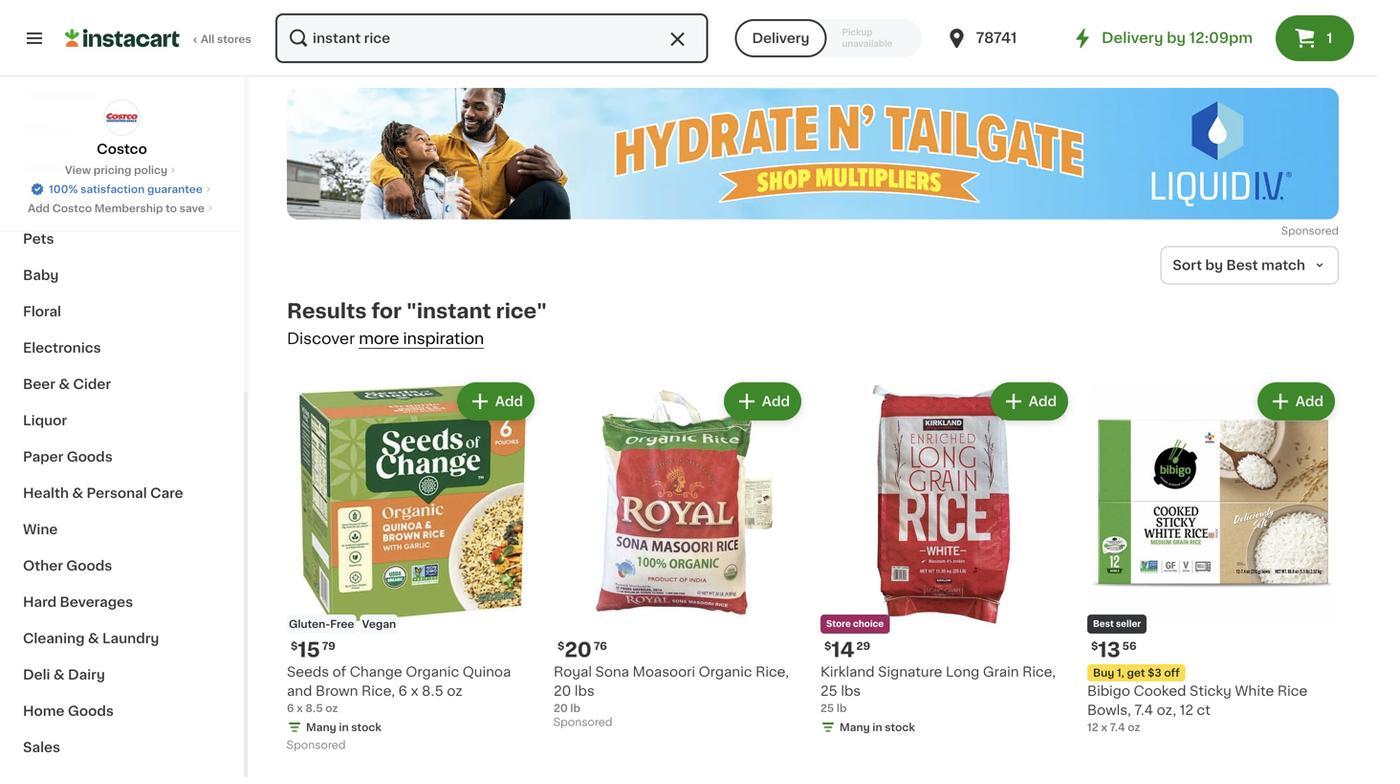 Task type: describe. For each thing, give the bounding box(es) containing it.
pricing
[[94, 165, 131, 176]]

many in stock for 14
[[840, 723, 916, 733]]

1 vertical spatial 7.4
[[1110, 723, 1126, 733]]

oz,
[[1158, 704, 1177, 718]]

rice, inside seeds of change organic quinoa and brown rice, 6 x 8.5 oz 6 x 8.5 oz
[[362, 685, 395, 698]]

satisfaction
[[81, 184, 145, 195]]

x inside bibigo cooked sticky white rice bowls, 7.4 oz, 12 ct 12 x 7.4 oz
[[1102, 723, 1108, 733]]

candy
[[91, 196, 136, 210]]

long
[[946, 666, 980, 679]]

79
[[322, 642, 336, 652]]

stock for 15
[[351, 723, 382, 733]]

cleaning & laundry
[[23, 633, 159, 646]]

cleaning & laundry link
[[11, 621, 233, 657]]

lbs for 25
[[841, 685, 861, 698]]

paper goods link
[[11, 439, 233, 476]]

& for deli
[[53, 669, 65, 682]]

1 vertical spatial 8.5
[[306, 704, 323, 714]]

product group containing 13
[[1088, 379, 1340, 736]]

liquor
[[23, 414, 67, 428]]

bakery
[[23, 123, 71, 137]]

best seller
[[1094, 620, 1142, 629]]

lbs for 20
[[575, 685, 595, 698]]

0 horizontal spatial oz
[[326, 704, 338, 714]]

& for snacks
[[76, 196, 87, 210]]

discover
[[287, 332, 355, 347]]

1 horizontal spatial x
[[411, 685, 419, 698]]

deli & dairy link
[[11, 657, 233, 694]]

pets link
[[11, 221, 233, 257]]

white
[[1236, 685, 1275, 698]]

deli & dairy
[[23, 669, 105, 682]]

1 horizontal spatial costco
[[97, 143, 147, 156]]

sort by best match
[[1173, 259, 1306, 272]]

all
[[201, 34, 215, 44]]

$ 14 29
[[825, 641, 871, 661]]

meat & seafood link
[[11, 148, 233, 185]]

view pricing policy link
[[65, 163, 179, 178]]

hard beverages link
[[11, 585, 233, 621]]

brown
[[316, 685, 358, 698]]

rice, for grain
[[1023, 666, 1056, 679]]

1 add button from the left
[[459, 385, 533, 419]]

household
[[23, 87, 98, 100]]

Search field
[[276, 13, 709, 63]]

health & personal care link
[[11, 476, 233, 512]]

grain
[[984, 666, 1020, 679]]

beverages
[[60, 596, 133, 610]]

other
[[23, 560, 63, 573]]

100% satisfaction guarantee button
[[30, 178, 214, 197]]

meat
[[23, 160, 58, 173]]

lb for 25
[[837, 704, 847, 714]]

& for health
[[72, 487, 83, 500]]

rice"
[[496, 301, 547, 322]]

by for delivery
[[1168, 31, 1187, 45]]

$ 13 56
[[1092, 641, 1137, 661]]

inspiration
[[403, 332, 484, 347]]

beer & cider
[[23, 378, 111, 391]]

add inside "link"
[[28, 203, 50, 214]]

$ for 13
[[1092, 642, 1099, 652]]

13
[[1099, 641, 1121, 661]]

100% satisfaction guarantee
[[49, 184, 203, 195]]

health
[[23, 487, 69, 500]]

add costco membership to save link
[[28, 201, 216, 216]]

29
[[857, 642, 871, 652]]

Best match Sort by field
[[1161, 246, 1340, 285]]

store
[[827, 620, 852, 629]]

policy
[[134, 165, 168, 176]]

deli
[[23, 669, 50, 682]]

3 add button from the left
[[993, 385, 1067, 419]]

hard
[[23, 596, 57, 610]]

kirkland
[[821, 666, 875, 679]]

electronics link
[[11, 330, 233, 367]]

$ for 20
[[558, 642, 565, 652]]

sona
[[596, 666, 630, 679]]

snacks & candy link
[[11, 185, 233, 221]]

home
[[23, 705, 65, 719]]

paper goods
[[23, 451, 113, 464]]

1,
[[1118, 668, 1125, 679]]

cider
[[73, 378, 111, 391]]

beer
[[23, 378, 55, 391]]

cooked
[[1134, 685, 1187, 698]]

1 horizontal spatial 7.4
[[1135, 704, 1154, 718]]

goods for other goods
[[66, 560, 112, 573]]

$ 20 76
[[558, 641, 607, 661]]

0 vertical spatial 12
[[1180, 704, 1194, 718]]

laundry
[[102, 633, 159, 646]]

14
[[832, 641, 855, 661]]

vegan
[[362, 620, 396, 630]]

"instant
[[407, 301, 491, 322]]

1 button
[[1277, 15, 1355, 61]]

many for 15
[[306, 723, 337, 733]]

choice
[[854, 620, 884, 629]]

view
[[65, 165, 91, 176]]

get
[[1128, 668, 1146, 679]]

sponsored badge image for 20
[[554, 718, 612, 729]]

oz inside bibigo cooked sticky white rice bowls, 7.4 oz, 12 ct 12 x 7.4 oz
[[1128, 723, 1141, 733]]

$3
[[1148, 668, 1162, 679]]

1 vertical spatial 6
[[287, 704, 294, 714]]

for
[[372, 301, 402, 322]]

and
[[287, 685, 312, 698]]

2 add button from the left
[[726, 385, 800, 419]]

organic for change
[[406, 666, 459, 679]]

royal
[[554, 666, 592, 679]]

in for 15
[[339, 723, 349, 733]]

stores
[[217, 34, 251, 44]]

costco link
[[97, 100, 147, 159]]

wine
[[23, 523, 58, 537]]

all stores link
[[65, 11, 253, 65]]

household link
[[11, 76, 233, 112]]

$ for 15
[[291, 642, 298, 652]]



Task type: locate. For each thing, give the bounding box(es) containing it.
home goods link
[[11, 694, 233, 730]]

goods
[[67, 451, 113, 464], [66, 560, 112, 573], [68, 705, 114, 719]]

many for 14
[[840, 723, 870, 733]]

0 horizontal spatial delivery
[[753, 32, 810, 45]]

1 many in stock from the left
[[306, 723, 382, 733]]

delivery inside 'button'
[[753, 32, 810, 45]]

& inside the deli & dairy link
[[53, 669, 65, 682]]

match
[[1262, 259, 1306, 272]]

7.4 down bowls,
[[1110, 723, 1126, 733]]

2 product group from the left
[[554, 379, 806, 734]]

wine link
[[11, 512, 233, 548]]

& inside the snacks & candy link
[[76, 196, 87, 210]]

1 horizontal spatial best
[[1227, 259, 1259, 272]]

$ inside $ 13 56
[[1092, 642, 1099, 652]]

rice, right grain
[[1023, 666, 1056, 679]]

2 vertical spatial goods
[[68, 705, 114, 719]]

1 horizontal spatial many
[[840, 723, 870, 733]]

1 horizontal spatial 12
[[1180, 704, 1194, 718]]

7.4 left the "oz,"
[[1135, 704, 1154, 718]]

goods for home goods
[[68, 705, 114, 719]]

2 $ from the left
[[558, 642, 565, 652]]

goods up health & personal care
[[67, 451, 113, 464]]

many in stock down brown
[[306, 723, 382, 733]]

by for sort
[[1206, 259, 1224, 272]]

sponsored badge image down royal
[[554, 718, 612, 729]]

$
[[291, 642, 298, 652], [558, 642, 565, 652], [825, 642, 832, 652], [1092, 642, 1099, 652]]

1 vertical spatial goods
[[66, 560, 112, 573]]

0 vertical spatial costco
[[97, 143, 147, 156]]

1 vertical spatial x
[[297, 704, 303, 714]]

12 down bowls,
[[1088, 723, 1099, 733]]

1 in from the left
[[339, 723, 349, 733]]

1 product group from the left
[[287, 379, 539, 757]]

baby
[[23, 269, 59, 282]]

lbs down the kirkland
[[841, 685, 861, 698]]

1 horizontal spatial 6
[[399, 685, 408, 698]]

1 lb from the left
[[571, 704, 581, 714]]

of
[[333, 666, 347, 679]]

100%
[[49, 184, 78, 195]]

& inside beer & cider link
[[59, 378, 70, 391]]

0 horizontal spatial sponsored badge image
[[287, 741, 345, 752]]

6
[[399, 685, 408, 698], [287, 704, 294, 714]]

2 stock from the left
[[885, 723, 916, 733]]

free
[[330, 620, 355, 630]]

• sponsored: liquid i.v. hydrate n' tailgate. shop multipliers image
[[287, 88, 1340, 220]]

2 lb from the left
[[837, 704, 847, 714]]

& for cleaning
[[88, 633, 99, 646]]

6 down and
[[287, 704, 294, 714]]

royal sona moasoori organic rice, 20 lbs 20 lb
[[554, 666, 790, 714]]

2 many in stock from the left
[[840, 723, 916, 733]]

1 vertical spatial best
[[1094, 620, 1115, 629]]

rice, inside kirkland signature long grain rice, 25 lbs 25 lb
[[1023, 666, 1056, 679]]

bibigo
[[1088, 685, 1131, 698]]

0 vertical spatial best
[[1227, 259, 1259, 272]]

0 vertical spatial 8.5
[[422, 685, 444, 698]]

health & personal care
[[23, 487, 183, 500]]

4 product group from the left
[[1088, 379, 1340, 736]]

organic right moasoori
[[699, 666, 753, 679]]

in down the kirkland
[[873, 723, 883, 733]]

in down brown
[[339, 723, 349, 733]]

12 left ct
[[1180, 704, 1194, 718]]

rice,
[[756, 666, 790, 679], [1023, 666, 1056, 679], [362, 685, 395, 698]]

1 vertical spatial oz
[[326, 704, 338, 714]]

0 horizontal spatial x
[[297, 704, 303, 714]]

1 horizontal spatial stock
[[885, 723, 916, 733]]

costco logo image
[[104, 100, 140, 136]]

lbs down royal
[[575, 685, 595, 698]]

membership
[[95, 203, 163, 214]]

signature
[[879, 666, 943, 679]]

0 vertical spatial 7.4
[[1135, 704, 1154, 718]]

2 vertical spatial oz
[[1128, 723, 1141, 733]]

buy
[[1094, 668, 1115, 679]]

lb for 20
[[571, 704, 581, 714]]

1 horizontal spatial in
[[873, 723, 883, 733]]

& down beverages
[[88, 633, 99, 646]]

delivery for delivery by 12:09pm
[[1102, 31, 1164, 45]]

1 horizontal spatial lbs
[[841, 685, 861, 698]]

baby link
[[11, 257, 233, 294]]

1 $ from the left
[[291, 642, 298, 652]]

& inside 'health & personal care' "link"
[[72, 487, 83, 500]]

stock down kirkland signature long grain rice, 25 lbs 25 lb
[[885, 723, 916, 733]]

lb inside royal sona moasoori organic rice, 20 lbs 20 lb
[[571, 704, 581, 714]]

1 vertical spatial costco
[[52, 203, 92, 214]]

seafood
[[76, 160, 134, 173]]

seeds of change organic quinoa and brown rice, 6 x 8.5 oz 6 x 8.5 oz
[[287, 666, 511, 714]]

lb down royal
[[571, 704, 581, 714]]

home goods
[[23, 705, 114, 719]]

many down brown
[[306, 723, 337, 733]]

costco up view pricing policy "link"
[[97, 143, 147, 156]]

2 horizontal spatial rice,
[[1023, 666, 1056, 679]]

guarantee
[[147, 184, 203, 195]]

1 horizontal spatial lb
[[837, 704, 847, 714]]

organic inside seeds of change organic quinoa and brown rice, 6 x 8.5 oz 6 x 8.5 oz
[[406, 666, 459, 679]]

bowls,
[[1088, 704, 1132, 718]]

2 organic from the left
[[699, 666, 753, 679]]

best left 'match'
[[1227, 259, 1259, 272]]

add costco membership to save
[[28, 203, 205, 214]]

$ up royal
[[558, 642, 565, 652]]

many in stock for 15
[[306, 723, 382, 733]]

78741 button
[[946, 11, 1061, 65]]

seller
[[1117, 620, 1142, 629]]

other goods
[[23, 560, 112, 573]]

& right deli
[[53, 669, 65, 682]]

product group
[[287, 379, 539, 757], [554, 379, 806, 734], [821, 379, 1073, 740], [1088, 379, 1340, 736]]

0 horizontal spatial 8.5
[[306, 704, 323, 714]]

product group containing 15
[[287, 379, 539, 757]]

1 horizontal spatial 8.5
[[422, 685, 444, 698]]

organic left quinoa
[[406, 666, 459, 679]]

1 organic from the left
[[406, 666, 459, 679]]

floral link
[[11, 294, 233, 330]]

$ down 'gluten-'
[[291, 642, 298, 652]]

0 vertical spatial 6
[[399, 685, 408, 698]]

best
[[1227, 259, 1259, 272], [1094, 620, 1115, 629]]

0 horizontal spatial lbs
[[575, 685, 595, 698]]

1 vertical spatial by
[[1206, 259, 1224, 272]]

1 vertical spatial 20
[[554, 685, 572, 698]]

20
[[565, 641, 592, 661], [554, 685, 572, 698], [554, 704, 568, 714]]

nsored
[[1303, 226, 1340, 236]]

3 $ from the left
[[825, 642, 832, 652]]

0 vertical spatial x
[[411, 685, 419, 698]]

delivery for delivery
[[753, 32, 810, 45]]

1 vertical spatial 12
[[1088, 723, 1099, 733]]

3 product group from the left
[[821, 379, 1073, 740]]

0 horizontal spatial 6
[[287, 704, 294, 714]]

0 vertical spatial 20
[[565, 641, 592, 661]]

sponsored badge image down and
[[287, 741, 345, 752]]

56
[[1123, 642, 1137, 652]]

many down the kirkland
[[840, 723, 870, 733]]

goods for paper goods
[[67, 451, 113, 464]]

& right beer
[[59, 378, 70, 391]]

rice, down change
[[362, 685, 395, 698]]

12
[[1180, 704, 1194, 718], [1088, 723, 1099, 733]]

liquor link
[[11, 403, 233, 439]]

best left seller
[[1094, 620, 1115, 629]]

by inside field
[[1206, 259, 1224, 272]]

instacart logo image
[[65, 27, 180, 50]]

sticky
[[1190, 685, 1232, 698]]

costco down 100%
[[52, 203, 92, 214]]

dairy
[[68, 669, 105, 682]]

2 vertical spatial x
[[1102, 723, 1108, 733]]

& inside meat & seafood link
[[62, 160, 73, 173]]

best inside field
[[1227, 259, 1259, 272]]

lbs inside royal sona moasoori organic rice, 20 lbs 20 lb
[[575, 685, 595, 698]]

& for beer
[[59, 378, 70, 391]]

gluten-free vegan
[[289, 620, 396, 630]]

snacks
[[23, 196, 73, 210]]

0 vertical spatial sponsored badge image
[[554, 718, 612, 729]]

to
[[166, 203, 177, 214]]

delivery
[[1102, 31, 1164, 45], [753, 32, 810, 45]]

ct
[[1198, 704, 1211, 718]]

snacks & candy
[[23, 196, 136, 210]]

1 horizontal spatial by
[[1206, 259, 1224, 272]]

0 horizontal spatial in
[[339, 723, 349, 733]]

0 horizontal spatial many
[[306, 723, 337, 733]]

view pricing policy
[[65, 165, 168, 176]]

0 vertical spatial oz
[[447, 685, 463, 698]]

1 horizontal spatial many in stock
[[840, 723, 916, 733]]

sponsored badge image
[[554, 718, 612, 729], [287, 741, 345, 752]]

change
[[350, 666, 403, 679]]

lbs inside kirkland signature long grain rice, 25 lbs 25 lb
[[841, 685, 861, 698]]

4 $ from the left
[[1092, 642, 1099, 652]]

off
[[1165, 668, 1180, 679]]

electronics
[[23, 342, 101, 355]]

organic for moasoori
[[699, 666, 753, 679]]

1 horizontal spatial sponsored badge image
[[554, 718, 612, 729]]

0 horizontal spatial rice,
[[362, 685, 395, 698]]

product group containing 20
[[554, 379, 806, 734]]

seeds
[[287, 666, 329, 679]]

store choice
[[827, 620, 884, 629]]

in for 14
[[873, 723, 883, 733]]

2 horizontal spatial oz
[[1128, 723, 1141, 733]]

many in stock down the kirkland
[[840, 723, 916, 733]]

care
[[150, 487, 183, 500]]

& down 100%
[[76, 196, 87, 210]]

sort
[[1173, 259, 1203, 272]]

1 many from the left
[[306, 723, 337, 733]]

1 vertical spatial 25
[[821, 704, 835, 714]]

rice
[[1278, 685, 1308, 698]]

all stores
[[201, 34, 251, 44]]

1 25 from the top
[[821, 685, 838, 698]]

1 lbs from the left
[[575, 685, 595, 698]]

0 horizontal spatial 7.4
[[1110, 723, 1126, 733]]

6 down change
[[399, 685, 408, 698]]

organic
[[406, 666, 459, 679], [699, 666, 753, 679]]

organic inside royal sona moasoori organic rice, 20 lbs 20 lb
[[699, 666, 753, 679]]

0 vertical spatial goods
[[67, 451, 113, 464]]

2 many from the left
[[840, 723, 870, 733]]

by left 12:09pm
[[1168, 31, 1187, 45]]

by right sort
[[1206, 259, 1224, 272]]

rice, left the kirkland
[[756, 666, 790, 679]]

buy 1, get $3 off
[[1094, 668, 1180, 679]]

4 add button from the left
[[1260, 385, 1334, 419]]

in
[[339, 723, 349, 733], [873, 723, 883, 733]]

1 horizontal spatial rice,
[[756, 666, 790, 679]]

78741
[[977, 31, 1018, 45]]

1 vertical spatial sponsored badge image
[[287, 741, 345, 752]]

sales link
[[11, 730, 233, 767]]

results
[[287, 301, 367, 322]]

$ up buy
[[1092, 642, 1099, 652]]

None search field
[[274, 11, 710, 65]]

goods up beverages
[[66, 560, 112, 573]]

12:09pm
[[1190, 31, 1254, 45]]

add button
[[459, 385, 533, 419], [726, 385, 800, 419], [993, 385, 1067, 419], [1260, 385, 1334, 419]]

more inspiration button
[[359, 331, 484, 348]]

& for meat
[[62, 160, 73, 173]]

sponsored badge image for 15
[[287, 741, 345, 752]]

2 in from the left
[[873, 723, 883, 733]]

0 horizontal spatial 12
[[1088, 723, 1099, 733]]

2 lbs from the left
[[841, 685, 861, 698]]

spo
[[1282, 226, 1303, 236]]

2 25 from the top
[[821, 704, 835, 714]]

&
[[62, 160, 73, 173], [76, 196, 87, 210], [59, 378, 70, 391], [72, 487, 83, 500], [88, 633, 99, 646], [53, 669, 65, 682]]

2 vertical spatial 20
[[554, 704, 568, 714]]

1 horizontal spatial delivery
[[1102, 31, 1164, 45]]

1 horizontal spatial oz
[[447, 685, 463, 698]]

lb inside kirkland signature long grain rice, 25 lbs 25 lb
[[837, 704, 847, 714]]

stock for 14
[[885, 723, 916, 733]]

kirkland signature long grain rice, 25 lbs 25 lb
[[821, 666, 1056, 714]]

$ inside $ 15 79
[[291, 642, 298, 652]]

stock down brown
[[351, 723, 382, 733]]

other goods link
[[11, 548, 233, 585]]

2 horizontal spatial x
[[1102, 723, 1108, 733]]

costco inside "link"
[[52, 203, 92, 214]]

beer & cider link
[[11, 367, 233, 403]]

$ for 14
[[825, 642, 832, 652]]

0 horizontal spatial many in stock
[[306, 723, 382, 733]]

by
[[1168, 31, 1187, 45], [1206, 259, 1224, 272]]

0 vertical spatial by
[[1168, 31, 1187, 45]]

0 horizontal spatial lb
[[571, 704, 581, 714]]

rice, inside royal sona moasoori organic rice, 20 lbs 20 lb
[[756, 666, 790, 679]]

1 horizontal spatial organic
[[699, 666, 753, 679]]

stock
[[351, 723, 382, 733], [885, 723, 916, 733]]

$ down the store at right
[[825, 642, 832, 652]]

0 horizontal spatial costco
[[52, 203, 92, 214]]

0 vertical spatial 25
[[821, 685, 838, 698]]

rice, for organic
[[756, 666, 790, 679]]

0 horizontal spatial by
[[1168, 31, 1187, 45]]

25
[[821, 685, 838, 698], [821, 704, 835, 714]]

delivery inside delivery by 12:09pm link
[[1102, 31, 1164, 45]]

service type group
[[735, 19, 923, 57]]

& inside cleaning & laundry link
[[88, 633, 99, 646]]

& right health
[[72, 487, 83, 500]]

$ inside $ 20 76
[[558, 642, 565, 652]]

& up 100%
[[62, 160, 73, 173]]

1 stock from the left
[[351, 723, 382, 733]]

0 horizontal spatial best
[[1094, 620, 1115, 629]]

delivery by 12:09pm
[[1102, 31, 1254, 45]]

goods down "dairy"
[[68, 705, 114, 719]]

quinoa
[[463, 666, 511, 679]]

product group containing 14
[[821, 379, 1073, 740]]

x
[[411, 685, 419, 698], [297, 704, 303, 714], [1102, 723, 1108, 733]]

lb down the kirkland
[[837, 704, 847, 714]]

0 horizontal spatial organic
[[406, 666, 459, 679]]

$ inside $ 14 29
[[825, 642, 832, 652]]

$ 15 79
[[291, 641, 336, 661]]

0 horizontal spatial stock
[[351, 723, 382, 733]]



Task type: vqa. For each thing, say whether or not it's contained in the screenshot.
THE DELIVERY within the delivery by 12:09pm link
yes



